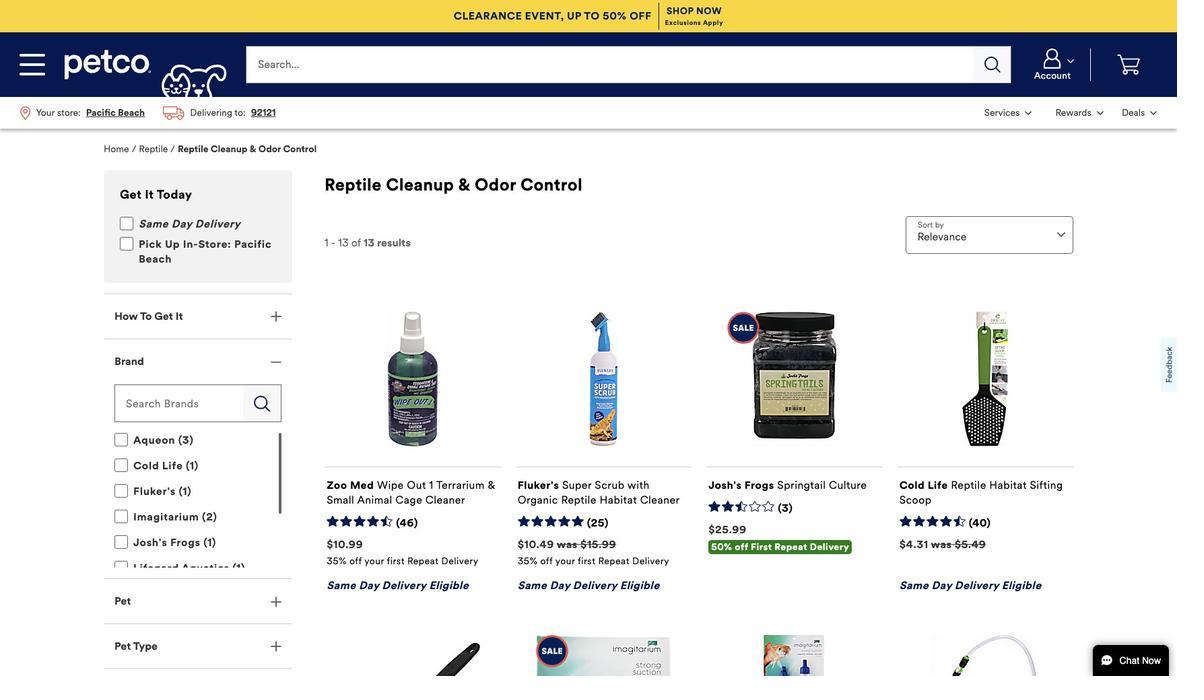 Task type: locate. For each thing, give the bounding box(es) containing it.
fluker's up organic at left bottom
[[518, 479, 559, 491]]

reptile up (40) in the bottom right of the page
[[951, 479, 986, 491]]

1 right out
[[429, 479, 433, 491]]

35% down the $10.99
[[327, 555, 347, 567]]

40 reviews element
[[969, 516, 991, 530]]

was
[[557, 538, 578, 551], [931, 538, 952, 551]]

0 horizontal spatial life
[[162, 459, 183, 472]]

13 right - at top left
[[338, 236, 349, 249]]

first down 46 reviews element
[[387, 555, 405, 567]]

0 vertical spatial &
[[250, 144, 256, 155]]

(1) for frogs
[[204, 536, 216, 549]]

2 eligible from the left
[[620, 579, 660, 592]]

fluker's for fluker's (1)
[[133, 485, 176, 498]]

35% inside $10.99 35% off your first repeat delivery
[[327, 555, 347, 567]]

0 horizontal spatial was
[[557, 538, 578, 551]]

0 horizontal spatial control
[[283, 144, 317, 155]]

1 was from the left
[[557, 538, 578, 551]]

your inside $10.49 was $15.99 35% off your first repeat delivery
[[555, 555, 575, 567]]

imagitarium
[[133, 511, 199, 523]]

same day delivery eligible
[[327, 579, 469, 592], [518, 579, 660, 592], [900, 579, 1042, 592]]

0 horizontal spatial your
[[364, 555, 384, 567]]

cleaner down the with
[[640, 494, 680, 506]]

same day delivery eligible down $10.99 35% off your first repeat delivery
[[327, 579, 469, 592]]

culture
[[829, 479, 867, 491]]

0 vertical spatial (3)
[[178, 434, 194, 447]]

2 same day delivery eligible from the left
[[518, 579, 660, 592]]

frogs left the springtail
[[745, 479, 774, 491]]

apply
[[703, 18, 723, 27]]

fluker's (1)
[[133, 485, 191, 498]]

home
[[104, 144, 129, 155]]

3 plus icon 2 button from the top
[[104, 624, 292, 668]]

0 horizontal spatial off
[[349, 555, 362, 567]]

1 inside the wipe out 1 terrarium & small animal cage cleaner
[[429, 479, 433, 491]]

same up pick
[[139, 218, 169, 230]]

fluker's
[[518, 479, 559, 491], [133, 485, 176, 498]]

carat down icon 13 button right carat down icon 13 dropdown button
[[1114, 98, 1165, 127]]

day down $10.49 was $15.99 35% off your first repeat delivery
[[550, 579, 570, 592]]

same day delivery eligible for $15.99
[[518, 579, 660, 592]]

2 horizontal spatial &
[[488, 479, 496, 491]]

frogs up lifegard aquatics (1)
[[170, 536, 201, 549]]

off down the $10.99
[[349, 555, 362, 567]]

josh's frogs (1)
[[133, 536, 216, 549]]

same day delivery
[[139, 218, 241, 230]]

cleaner
[[426, 494, 465, 506], [640, 494, 680, 506]]

off inside $10.99 35% off your first repeat delivery
[[349, 555, 362, 567]]

1 vertical spatial habitat
[[600, 494, 637, 506]]

off
[[735, 541, 748, 553], [349, 555, 362, 567], [540, 555, 553, 567]]

cleaner inside super scrub with organic reptile habitat cleaner
[[640, 494, 680, 506]]

(3) right aqueon
[[178, 434, 194, 447]]

0 vertical spatial 1
[[325, 236, 328, 249]]

0 vertical spatial plus icon 2 button
[[104, 294, 292, 339]]

josh's up the $25.99
[[709, 479, 742, 491]]

same day delivery eligible down $5.49
[[900, 579, 1042, 592]]

1 horizontal spatial repeat
[[598, 555, 630, 567]]

2 your from the left
[[555, 555, 575, 567]]

1 horizontal spatial first
[[578, 555, 596, 567]]

brand button
[[104, 339, 292, 383]]

$4.31 was $5.49
[[900, 538, 986, 551]]

2 first from the left
[[578, 555, 596, 567]]

cleanup
[[211, 144, 247, 155], [386, 175, 454, 195]]

1 vertical spatial odor
[[475, 175, 516, 195]]

habitat down scrub
[[600, 494, 637, 506]]

fluker's down cold life (1)
[[133, 485, 176, 498]]

1 horizontal spatial was
[[931, 538, 952, 551]]

0 horizontal spatial first
[[387, 555, 405, 567]]

&
[[250, 144, 256, 155], [458, 175, 471, 195], [488, 479, 496, 491]]

same day delivery eligible for off
[[327, 579, 469, 592]]

1 horizontal spatial 35%
[[518, 555, 538, 567]]

today
[[157, 187, 192, 202]]

Search search field
[[246, 46, 974, 84]]

pick
[[139, 238, 162, 251]]

$25.99 50% off first repeat delivery
[[709, 523, 849, 553]]

josh's
[[709, 479, 742, 491], [133, 536, 167, 549]]

1 horizontal spatial list
[[975, 97, 1166, 129]]

reptile down super
[[561, 494, 597, 506]]

1 horizontal spatial cleaner
[[640, 494, 680, 506]]

2 vertical spatial plus icon 2 image
[[271, 641, 282, 652]]

0 vertical spatial life
[[162, 459, 183, 472]]

0 vertical spatial josh's
[[709, 479, 742, 491]]

1 horizontal spatial /
[[171, 144, 175, 155]]

eligible
[[429, 579, 469, 592], [620, 579, 660, 592], [1002, 579, 1042, 592]]

to
[[584, 9, 600, 22]]

clearance event, up to 50% off
[[454, 9, 652, 22]]

0 horizontal spatial &
[[250, 144, 256, 155]]

50% right to
[[603, 9, 627, 22]]

1 horizontal spatial (3)
[[778, 502, 793, 514]]

off down $10.49
[[540, 555, 553, 567]]

first down $15.99
[[578, 555, 596, 567]]

repeat inside $25.99 50% off first repeat delivery
[[775, 541, 807, 553]]

off for $25.99
[[735, 541, 748, 553]]

1 left - at top left
[[325, 236, 328, 249]]

shop now exclusions apply
[[665, 5, 723, 27]]

3 eligible from the left
[[1002, 579, 1042, 592]]

get
[[120, 187, 142, 202]]

frogs
[[745, 479, 774, 491], [170, 536, 201, 549]]

0 vertical spatial control
[[283, 144, 317, 155]]

1 vertical spatial cleanup
[[386, 175, 454, 195]]

off left "first"
[[735, 541, 748, 553]]

reptile
[[139, 144, 168, 155], [178, 144, 208, 155], [325, 175, 382, 195], [951, 479, 986, 491], [561, 494, 597, 506]]

0 horizontal spatial cold
[[133, 459, 159, 472]]

0 horizontal spatial fluker's
[[133, 485, 176, 498]]

1 horizontal spatial eligible
[[620, 579, 660, 592]]

1 plus icon 2 image from the top
[[271, 311, 282, 322]]

1 13 from the left
[[338, 236, 349, 249]]

life for cold life
[[928, 479, 948, 491]]

1 horizontal spatial 1
[[429, 479, 433, 491]]

habitat
[[990, 479, 1027, 491], [600, 494, 637, 506]]

1 horizontal spatial josh's
[[709, 479, 742, 491]]

same down $4.31
[[900, 579, 929, 592]]

0 horizontal spatial cleanup
[[211, 144, 247, 155]]

pick up in-store:
[[139, 238, 234, 251]]

2 vertical spatial plus icon 2 button
[[104, 624, 292, 668]]

carat down icon 13 button
[[1042, 98, 1111, 127]]

your inside $10.99 35% off your first repeat delivery
[[364, 555, 384, 567]]

animal
[[357, 494, 392, 506]]

0 horizontal spatial cleaner
[[426, 494, 465, 506]]

3 plus icon 2 image from the top
[[271, 641, 282, 652]]

habitat inside "reptile habitat sifting scoop"
[[990, 479, 1027, 491]]

0 horizontal spatial eligible
[[429, 579, 469, 592]]

was left $15.99
[[557, 538, 578, 551]]

35% down $10.49
[[518, 555, 538, 567]]

0 vertical spatial habitat
[[990, 479, 1027, 491]]

was for $4.31
[[931, 538, 952, 551]]

was for $10.49
[[557, 538, 578, 551]]

list
[[11, 97, 285, 129], [975, 97, 1166, 129]]

life up scoop
[[928, 479, 948, 491]]

wipe out 1 terrarium & small animal cage cleaner
[[327, 479, 496, 506]]

carat down icon 13 button
[[1020, 48, 1085, 81], [977, 98, 1040, 127], [1114, 98, 1165, 127]]

frogs for (1)
[[170, 536, 201, 549]]

clearance
[[454, 9, 522, 22]]

sifting
[[1030, 479, 1063, 491]]

(1)
[[186, 459, 199, 472], [179, 485, 191, 498], [204, 536, 216, 549], [233, 562, 245, 575]]

/ right reptile link
[[171, 144, 175, 155]]

cleaner down terrarium
[[426, 494, 465, 506]]

reptile cleanup & odor control link
[[178, 144, 317, 155]]

(25)
[[587, 516, 609, 529]]

3 reviews element
[[778, 502, 793, 516]]

2 35% from the left
[[518, 555, 538, 567]]

0 horizontal spatial josh's
[[133, 536, 167, 549]]

wipe
[[377, 479, 404, 491]]

was inside $10.49 was $15.99 35% off your first repeat delivery
[[557, 538, 578, 551]]

1 horizontal spatial your
[[555, 555, 575, 567]]

aqueon
[[133, 434, 175, 447]]

0 horizontal spatial 35%
[[327, 555, 347, 567]]

0 vertical spatial frogs
[[745, 479, 774, 491]]

1 vertical spatial frogs
[[170, 536, 201, 549]]

zoo
[[327, 479, 347, 491]]

2 horizontal spatial repeat
[[775, 541, 807, 553]]

(3)
[[178, 434, 194, 447], [778, 502, 793, 514]]

(1) down (2)
[[204, 536, 216, 549]]

50% down the $25.99
[[711, 541, 732, 553]]

habitat left sifting
[[990, 479, 1027, 491]]

day down $10.99 35% off your first repeat delivery
[[359, 579, 379, 592]]

1 horizontal spatial control
[[521, 175, 583, 195]]

1 vertical spatial 50%
[[711, 541, 732, 553]]

down arrow icon 1 image
[[1057, 232, 1065, 237]]

1 first from the left
[[387, 555, 405, 567]]

1 horizontal spatial life
[[928, 479, 948, 491]]

13
[[338, 236, 349, 249], [364, 236, 375, 249]]

pacific
[[234, 238, 272, 251]]

0 horizontal spatial 13
[[338, 236, 349, 249]]

same day delivery eligible down $10.49 was $15.99 35% off your first repeat delivery
[[518, 579, 660, 592]]

repeat right "first"
[[775, 541, 807, 553]]

was right $4.31
[[931, 538, 952, 551]]

2 horizontal spatial eligible
[[1002, 579, 1042, 592]]

1 horizontal spatial habitat
[[990, 479, 1027, 491]]

/ right home
[[132, 144, 136, 155]]

0 horizontal spatial frogs
[[170, 536, 201, 549]]

1 vertical spatial 1
[[429, 479, 433, 491]]

home / reptile / reptile cleanup & odor control
[[104, 144, 317, 155]]

odor
[[259, 144, 281, 155], [475, 175, 516, 195]]

first inside $10.99 35% off your first repeat delivery
[[387, 555, 405, 567]]

$4.31
[[900, 538, 928, 551]]

1 horizontal spatial 13
[[364, 236, 375, 249]]

(1) down aqueon (3)
[[186, 459, 199, 472]]

13 right of
[[364, 236, 375, 249]]

cold for cold life (1)
[[133, 459, 159, 472]]

1 horizontal spatial odor
[[475, 175, 516, 195]]

2 was from the left
[[931, 538, 952, 551]]

1 vertical spatial josh's
[[133, 536, 167, 549]]

$25.99
[[709, 523, 747, 536]]

0 horizontal spatial same day delivery eligible
[[327, 579, 469, 592]]

fluker's for fluker's
[[518, 479, 559, 491]]

repeat down 46 reviews element
[[407, 555, 439, 567]]

0 horizontal spatial habitat
[[600, 494, 637, 506]]

off inside $25.99 50% off first repeat delivery
[[735, 541, 748, 553]]

1 vertical spatial life
[[928, 479, 948, 491]]

0 vertical spatial plus icon 2 image
[[271, 311, 282, 322]]

cold down aqueon
[[133, 459, 159, 472]]

cold
[[133, 459, 159, 472], [900, 479, 925, 491]]

1 horizontal spatial 50%
[[711, 541, 732, 553]]

same down $10.49
[[518, 579, 547, 592]]

1 eligible from the left
[[429, 579, 469, 592]]

35%
[[327, 555, 347, 567], [518, 555, 538, 567]]

same
[[139, 218, 169, 230], [327, 579, 356, 592], [518, 579, 547, 592], [900, 579, 929, 592]]

get it today
[[120, 187, 192, 202]]

(46)
[[396, 516, 418, 529]]

delivery inside $10.99 35% off your first repeat delivery
[[441, 555, 479, 567]]

1 same day delivery eligible from the left
[[327, 579, 469, 592]]

1 cleaner from the left
[[426, 494, 465, 506]]

1 horizontal spatial &
[[458, 175, 471, 195]]

3 same day delivery eligible from the left
[[900, 579, 1042, 592]]

0 horizontal spatial /
[[132, 144, 136, 155]]

2 cleaner from the left
[[640, 494, 680, 506]]

2 vertical spatial &
[[488, 479, 496, 491]]

repeat
[[775, 541, 807, 553], [407, 555, 439, 567], [598, 555, 630, 567]]

event,
[[525, 9, 564, 22]]

$10.99
[[327, 538, 363, 551]]

0 horizontal spatial odor
[[259, 144, 281, 155]]

46 reviews element
[[396, 516, 418, 530]]

lifegard
[[133, 562, 179, 575]]

1 horizontal spatial frogs
[[745, 479, 774, 491]]

josh's up lifegard
[[133, 536, 167, 549]]

1 vertical spatial cold
[[900, 479, 925, 491]]

first
[[387, 555, 405, 567], [578, 555, 596, 567]]

reptile inside "reptile habitat sifting scoop"
[[951, 479, 986, 491]]

50%
[[603, 9, 627, 22], [711, 541, 732, 553]]

cold up scoop
[[900, 479, 925, 491]]

life down aqueon (3)
[[162, 459, 183, 472]]

organic
[[518, 494, 558, 506]]

carat down icon 13 image
[[1067, 59, 1074, 63], [1025, 111, 1032, 115], [1097, 111, 1104, 115], [1151, 111, 1157, 115]]

1 35% from the left
[[327, 555, 347, 567]]

of
[[351, 236, 361, 249]]

zoo med
[[327, 479, 374, 491]]

0 horizontal spatial repeat
[[407, 555, 439, 567]]

$10.49
[[518, 538, 554, 551]]

1 horizontal spatial off
[[540, 555, 553, 567]]

1 vertical spatial plus icon 2 button
[[104, 579, 292, 624]]

your
[[364, 555, 384, 567], [555, 555, 575, 567]]

repeat down $15.99
[[598, 555, 630, 567]]

same down the $10.99
[[327, 579, 356, 592]]

josh's frogs springtail culture
[[709, 479, 867, 491]]

0 horizontal spatial list
[[11, 97, 285, 129]]

1 vertical spatial plus icon 2 image
[[271, 596, 282, 607]]

exclusions
[[665, 18, 701, 27]]

0 vertical spatial cleanup
[[211, 144, 247, 155]]

/
[[132, 144, 136, 155], [171, 144, 175, 155]]

1 - 13 of 13 results
[[325, 236, 411, 249]]

(1) right aquatics
[[233, 562, 245, 575]]

2 horizontal spatial off
[[735, 541, 748, 553]]

0 horizontal spatial 50%
[[603, 9, 627, 22]]

1 your from the left
[[364, 555, 384, 567]]

(1) for life
[[186, 459, 199, 472]]

day down $4.31 was $5.49
[[932, 579, 952, 592]]

1 horizontal spatial same day delivery eligible
[[518, 579, 660, 592]]

1 horizontal spatial fluker's
[[518, 479, 559, 491]]

super scrub with organic reptile habitat cleaner
[[518, 479, 680, 506]]

(3) down josh's frogs springtail culture
[[778, 502, 793, 514]]

plus icon 2 image
[[271, 311, 282, 322], [271, 596, 282, 607], [271, 641, 282, 652]]

0 vertical spatial cold
[[133, 459, 159, 472]]

1 horizontal spatial cold
[[900, 479, 925, 491]]

2 horizontal spatial same day delivery eligible
[[900, 579, 1042, 592]]



Task type: vqa. For each thing, say whether or not it's contained in the screenshot.
Cleanup to the right
yes



Task type: describe. For each thing, give the bounding box(es) containing it.
off for $10.99
[[349, 555, 362, 567]]

home link
[[104, 144, 129, 155]]

1 horizontal spatial cleanup
[[386, 175, 454, 195]]

reptile right "home" link
[[139, 144, 168, 155]]

search image
[[984, 57, 1001, 73]]

aqueon (3)
[[133, 434, 194, 447]]

delivery inside $25.99 50% off first repeat delivery
[[810, 541, 849, 553]]

day up pick up in-store:
[[172, 218, 192, 230]]

med
[[350, 479, 374, 491]]

2 / from the left
[[171, 144, 175, 155]]

out
[[407, 479, 426, 491]]

(2)
[[202, 511, 217, 523]]

carat down icon 13 button down search icon
[[977, 98, 1040, 127]]

cold life
[[900, 479, 948, 491]]

cleaner inside the wipe out 1 terrarium & small animal cage cleaner
[[426, 494, 465, 506]]

0 vertical spatial 50%
[[603, 9, 627, 22]]

1 / from the left
[[132, 144, 136, 155]]

delivery inside $10.49 was $15.99 35% off your first repeat delivery
[[632, 555, 669, 567]]

(1) for aquatics
[[233, 562, 245, 575]]

aquatics
[[182, 562, 230, 575]]

small
[[327, 494, 354, 506]]

reptile habitat sifting scoop
[[900, 479, 1063, 506]]

up
[[165, 238, 180, 251]]

eligible for (25)
[[620, 579, 660, 592]]

(40)
[[969, 516, 991, 529]]

& inside the wipe out 1 terrarium & small animal cage cleaner
[[488, 479, 496, 491]]

$15.99
[[581, 538, 616, 551]]

it
[[145, 187, 154, 202]]

carat down icon 13 image inside dropdown button
[[1097, 111, 1104, 115]]

store:
[[198, 238, 231, 251]]

habitat inside super scrub with organic reptile habitat cleaner
[[600, 494, 637, 506]]

$10.49 was $15.99 35% off your first repeat delivery
[[518, 538, 669, 567]]

2 plus icon 2 button from the top
[[104, 579, 292, 624]]

shop now link
[[667, 5, 722, 17]]

josh's for josh's frogs (1)
[[133, 536, 167, 549]]

super
[[562, 479, 592, 491]]

off inside $10.49 was $15.99 35% off your first repeat delivery
[[540, 555, 553, 567]]

search icon 3 image
[[254, 395, 270, 412]]

1 vertical spatial &
[[458, 175, 471, 195]]

first
[[751, 541, 772, 553]]

$5.49
[[955, 538, 986, 551]]

now
[[696, 5, 722, 17]]

Search Brands text field
[[115, 385, 243, 422]]

2 list from the left
[[975, 97, 1166, 129]]

carat down icon 13 button up carat down icon 13 dropdown button
[[1020, 48, 1085, 81]]

1 plus icon 2 button from the top
[[104, 294, 292, 339]]

35% inside $10.49 was $15.99 35% off your first repeat delivery
[[518, 555, 538, 567]]

life for cold life (1)
[[162, 459, 183, 472]]

cage
[[396, 494, 422, 506]]

terrarium
[[436, 479, 485, 491]]

in-
[[183, 238, 198, 251]]

0 horizontal spatial (3)
[[178, 434, 194, 447]]

(1) up 'imagitarium (2)'
[[179, 485, 191, 498]]

imagitarium (2)
[[133, 511, 217, 523]]

reptile up of
[[325, 175, 382, 195]]

-
[[331, 236, 336, 249]]

josh's for josh's frogs springtail culture
[[709, 479, 742, 491]]

$10.99 35% off your first repeat delivery
[[327, 538, 479, 567]]

lifegard aquatics (1)
[[133, 562, 245, 575]]

reptile cleanup & odor control
[[325, 175, 583, 195]]

50% inside $25.99 50% off first repeat delivery
[[711, 541, 732, 553]]

off
[[630, 9, 652, 22]]

0 horizontal spatial 1
[[325, 236, 328, 249]]

shop
[[667, 5, 694, 17]]

25 reviews element
[[587, 516, 609, 530]]

eligible for (46)
[[429, 579, 469, 592]]

repeat inside $10.99 35% off your first repeat delivery
[[407, 555, 439, 567]]

up
[[567, 9, 582, 22]]

0 vertical spatial odor
[[259, 144, 281, 155]]

first inside $10.49 was $15.99 35% off your first repeat delivery
[[578, 555, 596, 567]]

1 vertical spatial (3)
[[778, 502, 793, 514]]

1 vertical spatial control
[[521, 175, 583, 195]]

1 list from the left
[[11, 97, 285, 129]]

with
[[628, 479, 650, 491]]

scoop
[[900, 494, 932, 506]]

cold life (1)
[[133, 459, 199, 472]]

springtail
[[777, 479, 826, 491]]

repeat inside $10.49 was $15.99 35% off your first repeat delivery
[[598, 555, 630, 567]]

reptile inside super scrub with organic reptile habitat cleaner
[[561, 494, 597, 506]]

2 plus icon 2 image from the top
[[271, 596, 282, 607]]

scrub
[[595, 479, 625, 491]]

results
[[377, 236, 411, 249]]

cold for cold life
[[900, 479, 925, 491]]

2 13 from the left
[[364, 236, 375, 249]]

beach
[[139, 253, 172, 265]]

reptile right reptile link
[[178, 144, 208, 155]]

brand
[[114, 355, 144, 367]]

pacific beach
[[139, 238, 272, 265]]

reptile link
[[139, 144, 168, 155]]

frogs for springtail
[[745, 479, 774, 491]]



